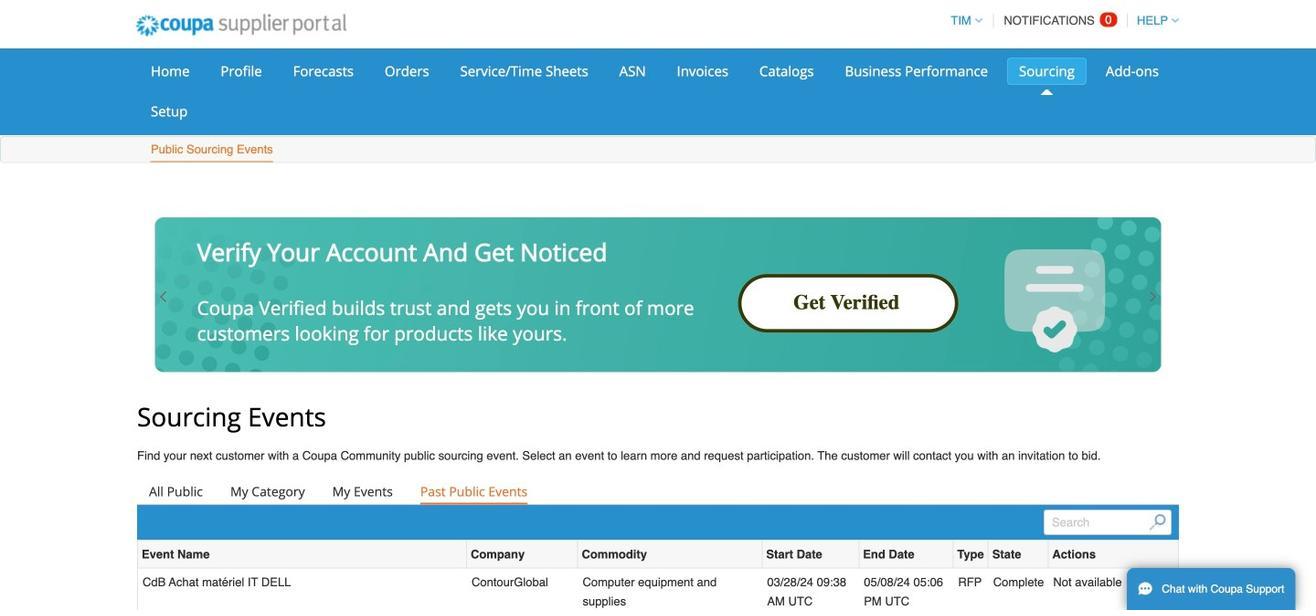 Task type: locate. For each thing, give the bounding box(es) containing it.
navigation
[[943, 3, 1179, 38]]

actions element
[[1049, 541, 1178, 569]]

commodity element
[[578, 541, 763, 569]]

search image
[[1149, 515, 1166, 531]]

event name element
[[138, 541, 467, 569]]

previous image
[[156, 290, 171, 304]]

start date element
[[763, 541, 859, 569]]

tab list
[[137, 479, 1179, 505]]

state element
[[989, 541, 1049, 569]]

end date element
[[859, 541, 954, 569]]

Search text field
[[1044, 510, 1172, 536]]

company element
[[467, 541, 578, 569]]



Task type: describe. For each thing, give the bounding box(es) containing it.
type element
[[954, 541, 989, 569]]

coupa supplier portal image
[[123, 3, 359, 48]]



